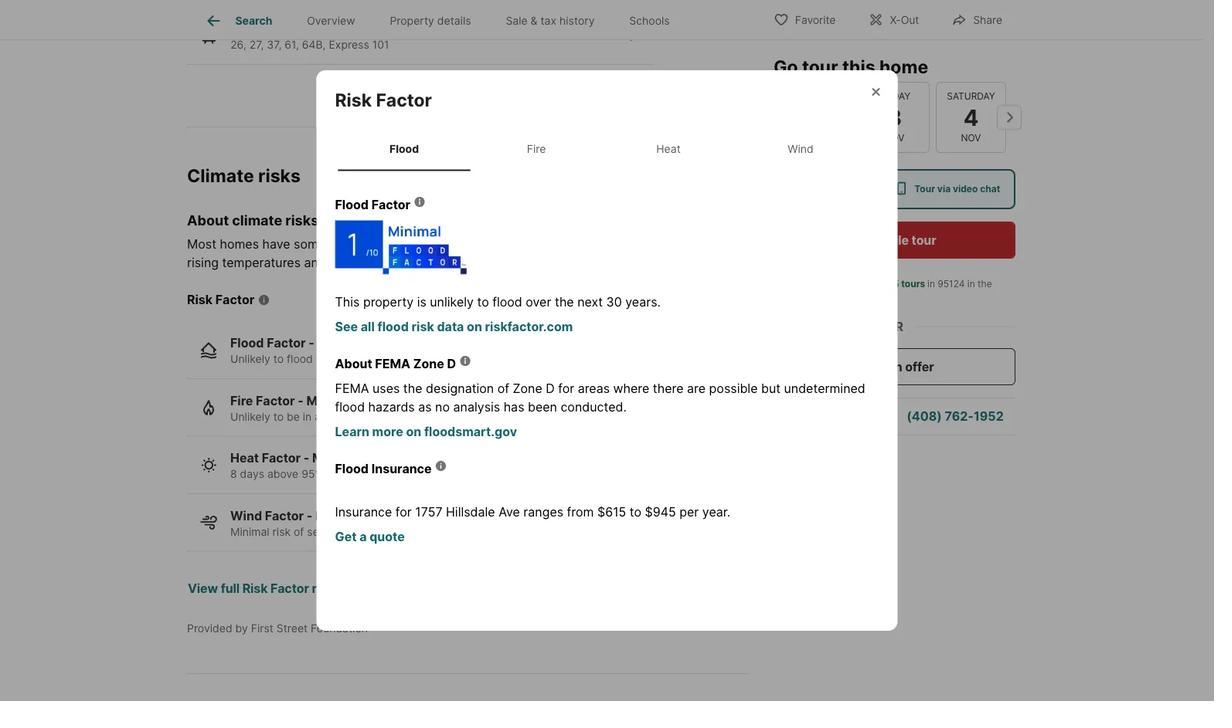 Task type: vqa. For each thing, say whether or not it's contained in the screenshot.
the bottommost 13,
no



Task type: describe. For each thing, give the bounding box(es) containing it.
fema uses the designation of zone d for areas where there are possible but undetermined flood hazards as no analysis has been conducted.
[[335, 381, 866, 415]]

1 horizontal spatial fema
[[375, 357, 411, 372]]

riskfactor.com
[[485, 319, 573, 335]]

4
[[964, 104, 979, 131]]

factor inside "fire factor - minimal unlikely to be in a wildfire in next 30 years"
[[256, 393, 295, 409]]

friday 3 nov
[[879, 91, 911, 144]]

floodsmart.gov
[[424, 425, 517, 440]]

about climate risks
[[187, 212, 319, 229]]

risk inside most homes have some risk of natural disasters, and may be impacted by climate change due to rising temperatures and sea levels.
[[329, 237, 350, 252]]

impacted
[[544, 237, 599, 252]]

out
[[901, 14, 919, 27]]

factor inside 'wind factor - minimal minimal risk of severe winds over next 30 years'
[[265, 509, 304, 524]]

sale & tax history tab
[[489, 2, 612, 39]]

wildfire
[[324, 410, 361, 424]]

Nov button
[[783, 82, 853, 153]]

flood inside the fema uses the designation of zone d for areas where there are possible but undetermined flood hazards as no analysis has been conducted.
[[335, 400, 365, 415]]

95124
[[938, 279, 965, 290]]

75 tours in 95124
[[888, 279, 965, 290]]

16
[[423, 468, 435, 481]]

30 inside in the last 30 days
[[828, 293, 839, 304]]

transit 26, 27, 37, 61, 64b, express 101
[[230, 21, 389, 51]]

the inside the fema uses the designation of zone d for areas where there are possible but undetermined flood hazards as no analysis has been conducted.
[[403, 381, 423, 396]]

(408) 762-1952
[[907, 409, 1004, 424]]

view full risk factor report button
[[187, 571, 350, 608]]

hazards
[[368, 400, 415, 415]]

via
[[938, 184, 951, 195]]

$615
[[598, 505, 626, 520]]

fema inside the fema uses the designation of zone d for areas where there are possible but undetermined flood hazards as no analysis has been conducted.
[[335, 381, 369, 396]]

sale
[[506, 14, 528, 27]]

(408) 762-1952 link
[[907, 409, 1004, 424]]

fire for fire factor - minimal unlikely to be in a wildfire in next 30 years
[[230, 393, 253, 409]]

video
[[953, 184, 978, 195]]

flood factor
[[335, 197, 411, 212]]

in inside in the last 30 days
[[968, 279, 975, 290]]

- for wind
[[307, 509, 313, 524]]

tax
[[541, 14, 557, 27]]

per
[[680, 505, 699, 520]]

as
[[418, 400, 432, 415]]

ranges
[[524, 505, 564, 520]]

expected
[[323, 468, 371, 481]]

areas
[[578, 381, 610, 396]]

due
[[712, 237, 734, 252]]

there
[[653, 381, 684, 396]]

tour via video chat
[[915, 184, 1000, 195]]

view
[[188, 582, 218, 597]]

flood for flood insurance
[[335, 462, 369, 477]]

fire for fire
[[527, 142, 546, 155]]

risk factor dialog
[[317, 70, 898, 632]]

this property is unlikely to flood over the next 30 years.
[[335, 295, 661, 310]]

of inside the fema uses the designation of zone d for areas where there are possible but undetermined flood hazards as no analysis has been conducted.
[[498, 381, 509, 396]]

x-out button
[[855, 3, 932, 35]]

- for flood
[[309, 336, 314, 351]]

37,
[[267, 38, 282, 51]]

0 vertical spatial risks
[[258, 164, 301, 186]]

tab list containing search
[[187, 0, 700, 39]]

risk inside button
[[242, 582, 268, 597]]

learn
[[335, 425, 369, 440]]

1 horizontal spatial days
[[438, 468, 462, 481]]

in the last 30 days
[[809, 279, 995, 304]]

in right tours
[[928, 279, 935, 290]]

climate
[[187, 164, 254, 186]]

0 horizontal spatial by
[[235, 622, 248, 635]]

tour via video chat list box
[[774, 169, 1016, 209]]

report
[[312, 582, 349, 597]]

this inside "heat factor - moderate 8 days above 95° expected this year, 16 days in 30 years"
[[374, 468, 392, 481]]

- for heat
[[304, 451, 309, 466]]

to inside flood factor - minimal unlikely to flood in next 30 years
[[273, 353, 284, 366]]

tour for go
[[802, 56, 838, 77]]

of inside most homes have some risk of natural disasters, and may be impacted by climate change due to rising temperatures and sea levels.
[[353, 237, 365, 252]]

0 vertical spatial climate
[[232, 212, 282, 229]]

learn more on floodsmart.gov link
[[335, 425, 517, 440]]

0 vertical spatial zone
[[413, 357, 444, 372]]

more
[[372, 425, 403, 440]]

data
[[437, 319, 464, 335]]

be inside most homes have some risk of natural disasters, and may be impacted by climate change due to rising temperatures and sea levels.
[[526, 237, 541, 252]]

minimal for fire factor - minimal
[[306, 393, 354, 409]]

factor inside "heat factor - moderate 8 days above 95° expected this year, 16 days in 30 years"
[[262, 451, 301, 466]]

provided by first street foundation
[[187, 622, 368, 635]]

by inside most homes have some risk of natural disasters, and may be impacted by climate change due to rising temperatures and sea levels.
[[602, 237, 616, 252]]

uses
[[373, 381, 400, 396]]

most
[[187, 237, 216, 252]]

sea
[[330, 255, 350, 271]]

hillsdale
[[446, 505, 495, 520]]

year,
[[395, 468, 420, 481]]

heat for heat factor - moderate 8 days above 95° expected this year, 16 days in 30 years
[[230, 451, 259, 466]]

762-
[[945, 409, 974, 424]]

0 horizontal spatial risk
[[187, 293, 213, 308]]

unlikely for fire
[[230, 410, 270, 424]]

minimal for wind factor - minimal
[[315, 509, 363, 524]]

0 horizontal spatial d
[[447, 357, 456, 372]]

1 vertical spatial risks
[[285, 212, 319, 229]]

wind for wind
[[788, 142, 814, 155]]

view full risk factor report
[[188, 582, 349, 597]]

overview
[[307, 14, 355, 27]]

analysis
[[453, 400, 500, 415]]

flood factor - minimal unlikely to flood in next 30 years
[[230, 336, 398, 366]]

all
[[361, 319, 375, 335]]

see all flood risk data on riskfactor.com link
[[335, 319, 573, 335]]

30 inside flood factor - minimal unlikely to flood in next 30 years
[[353, 353, 367, 366]]

flood inside flood factor - minimal unlikely to flood in next 30 years
[[287, 353, 313, 366]]

levels.
[[354, 255, 390, 271]]

start an offer button
[[774, 349, 1016, 386]]

overview tab
[[290, 2, 373, 39]]

last
[[809, 293, 825, 304]]

about for about fema zone d
[[335, 357, 372, 372]]

ave
[[499, 505, 520, 520]]

see
[[335, 319, 358, 335]]

has
[[504, 400, 524, 415]]

years inside "heat factor - moderate 8 days above 95° expected this year, 16 days in 30 years"
[[494, 468, 522, 481]]

climate risks
[[187, 164, 301, 186]]

fire tab
[[470, 130, 603, 168]]

101
[[372, 38, 389, 51]]

but
[[761, 381, 781, 396]]

nov for 4
[[961, 133, 981, 144]]

be inside "fire factor - minimal unlikely to be in a wildfire in next 30 years"
[[287, 410, 300, 424]]

risk factor inside risk factor element
[[335, 89, 432, 110]]

have
[[262, 237, 290, 252]]

heat tab
[[603, 130, 735, 168]]

years inside flood factor - minimal unlikely to flood in next 30 years
[[370, 353, 398, 366]]

fire factor - minimal unlikely to be in a wildfire in next 30 years
[[230, 393, 446, 424]]

search
[[235, 14, 272, 27]]

saturday
[[947, 91, 995, 102]]

8
[[230, 468, 237, 481]]

transit
[[230, 21, 273, 36]]

learn more on floodsmart.gov
[[335, 425, 517, 440]]

about for about climate risks
[[187, 212, 229, 229]]

27,
[[249, 38, 264, 51]]

minimal for flood factor - minimal
[[317, 336, 365, 351]]

0 horizontal spatial days
[[240, 468, 264, 481]]

tours
[[901, 279, 925, 290]]

1 vertical spatial and
[[304, 255, 326, 271]]

about fema zone d
[[335, 357, 456, 372]]

property
[[390, 14, 434, 27]]

no
[[435, 400, 450, 415]]



Task type: locate. For each thing, give the bounding box(es) containing it.
1 horizontal spatial and
[[473, 237, 495, 252]]

1 horizontal spatial climate
[[620, 237, 662, 252]]

1 vertical spatial by
[[235, 622, 248, 635]]

1 horizontal spatial of
[[353, 237, 365, 252]]

unlikely
[[230, 353, 270, 366], [230, 410, 270, 424]]

property details
[[390, 14, 471, 27]]

to up "fire factor - minimal unlikely to be in a wildfire in next 30 years"
[[273, 353, 284, 366]]

0 horizontal spatial and
[[304, 255, 326, 271]]

for
[[558, 381, 574, 396], [396, 505, 412, 520]]

friday
[[879, 91, 911, 102]]

offer
[[905, 359, 934, 375]]

1 horizontal spatial risk factor
[[335, 89, 432, 110]]

flood tab
[[338, 130, 470, 168]]

about down see
[[335, 357, 372, 372]]

1 horizontal spatial by
[[602, 237, 616, 252]]

1 horizontal spatial fire
[[527, 142, 546, 155]]

minimal down see
[[317, 336, 365, 351]]

2 nov from the left
[[885, 133, 905, 144]]

heat inside "heat factor - moderate 8 days above 95° expected this year, 16 days in 30 years"
[[230, 451, 259, 466]]

is
[[417, 295, 427, 310]]

0 horizontal spatial over
[[377, 526, 400, 539]]

heat inside tab
[[656, 142, 681, 155]]

a left wildfire
[[315, 410, 321, 424]]

tour
[[802, 56, 838, 77], [912, 233, 937, 248]]

- up "fire factor - minimal unlikely to be in a wildfire in next 30 years"
[[309, 336, 314, 351]]

this left year,
[[374, 468, 392, 481]]

property details tab
[[373, 2, 489, 39]]

risk factor down rising
[[187, 293, 255, 308]]

- down flood factor - minimal unlikely to flood in next 30 years
[[298, 393, 304, 409]]

years up learn more on floodsmart.gov link
[[418, 410, 446, 424]]

be right the may
[[526, 237, 541, 252]]

0 horizontal spatial this
[[374, 468, 392, 481]]

over inside risk factor dialog
[[526, 295, 551, 310]]

1 vertical spatial fema
[[335, 381, 369, 396]]

1 horizontal spatial heat
[[656, 142, 681, 155]]

the up as
[[403, 381, 423, 396]]

minimal up severe
[[315, 509, 363, 524]]

1 horizontal spatial wind
[[788, 142, 814, 155]]

homes
[[220, 237, 259, 252]]

wind inside tab
[[788, 142, 814, 155]]

1 vertical spatial zone
[[513, 381, 542, 396]]

flood up "fire factor - minimal unlikely to be in a wildfire in next 30 years"
[[287, 353, 313, 366]]

on right more
[[406, 425, 421, 440]]

years inside 'wind factor - minimal minimal risk of severe winds over next 30 years'
[[445, 526, 473, 539]]

1 horizontal spatial over
[[526, 295, 551, 310]]

30 left as
[[401, 410, 415, 424]]

minimal inside "fire factor - minimal unlikely to be in a wildfire in next 30 years"
[[306, 393, 354, 409]]

start an offer
[[855, 359, 934, 375]]

0 vertical spatial risk
[[335, 89, 372, 110]]

30 inside 'wind factor - minimal minimal risk of severe winds over next 30 years'
[[428, 526, 442, 539]]

unlikely
[[430, 295, 474, 310]]

minimal up wildfire
[[306, 393, 354, 409]]

1 vertical spatial risk factor
[[187, 293, 255, 308]]

provided
[[187, 622, 232, 635]]

for left 1757
[[396, 505, 412, 520]]

be
[[526, 237, 541, 252], [287, 410, 300, 424]]

1 vertical spatial tab list
[[335, 127, 879, 171]]

change
[[666, 237, 709, 252]]

1 vertical spatial unlikely
[[230, 410, 270, 424]]

of left severe
[[294, 526, 304, 539]]

disasters,
[[413, 237, 469, 252]]

get a quote link
[[335, 530, 405, 545]]

d inside the fema uses the designation of zone d for areas where there are possible but undetermined flood hazards as no analysis has been conducted.
[[546, 381, 555, 396]]

0 vertical spatial the
[[978, 279, 992, 290]]

30 down all
[[353, 353, 367, 366]]

1 vertical spatial risk
[[187, 293, 213, 308]]

fema up wildfire
[[335, 381, 369, 396]]

next inside "fire factor - minimal unlikely to be in a wildfire in next 30 years"
[[376, 410, 398, 424]]

in up "fire factor - minimal unlikely to be in a wildfire in next 30 years"
[[316, 353, 325, 366]]

2 vertical spatial the
[[403, 381, 423, 396]]

30 inside risk factor dialog
[[606, 295, 622, 310]]

30 inside "fire factor - minimal unlikely to be in a wildfire in next 30 years"
[[401, 410, 415, 424]]

by right impacted
[[602, 237, 616, 252]]

risk inside 'wind factor - minimal minimal risk of severe winds over next 30 years'
[[273, 526, 291, 539]]

days
[[842, 293, 863, 304], [240, 468, 264, 481], [438, 468, 462, 481]]

to up above
[[273, 410, 284, 424]]

tour for schedule
[[912, 233, 937, 248]]

nov for 3
[[885, 133, 905, 144]]

2 vertical spatial of
[[294, 526, 304, 539]]

- for fire
[[298, 393, 304, 409]]

0 horizontal spatial a
[[315, 410, 321, 424]]

option
[[774, 169, 882, 209]]

over up riskfactor.com
[[526, 295, 551, 310]]

risk inside dialog
[[335, 89, 372, 110]]

- up severe
[[307, 509, 313, 524]]

flood for flood factor - minimal unlikely to flood in next 30 years
[[230, 336, 264, 351]]

2 horizontal spatial days
[[842, 293, 863, 304]]

wind inside 'wind factor - minimal minimal risk of severe winds over next 30 years'
[[230, 509, 262, 524]]

risks up some
[[285, 212, 319, 229]]

to inside most homes have some risk of natural disasters, and may be impacted by climate change due to rising temperatures and sea levels.
[[738, 237, 750, 252]]

2 horizontal spatial risk
[[412, 319, 434, 335]]

1 vertical spatial tour
[[912, 233, 937, 248]]

&
[[531, 14, 538, 27]]

risk factor up flood tab
[[335, 89, 432, 110]]

the
[[978, 279, 992, 290], [555, 295, 574, 310], [403, 381, 423, 396]]

to right unlikely on the left
[[477, 295, 489, 310]]

zone inside the fema uses the designation of zone d for areas where there are possible but undetermined flood hazards as no analysis has been conducted.
[[513, 381, 542, 396]]

years
[[370, 353, 398, 366], [418, 410, 446, 424], [494, 468, 522, 481], [445, 526, 473, 539]]

risk down rising
[[187, 293, 213, 308]]

0 vertical spatial d
[[447, 357, 456, 372]]

climate inside most homes have some risk of natural disasters, and may be impacted by climate change due to rising temperatures and sea levels.
[[620, 237, 662, 252]]

flood
[[493, 295, 522, 310], [378, 319, 409, 335], [287, 353, 313, 366], [335, 400, 365, 415]]

nov inside friday 3 nov
[[885, 133, 905, 144]]

heat factor - moderate 8 days above 95° expected this year, 16 days in 30 years
[[230, 451, 522, 481]]

in right 95124 at the top of page
[[968, 279, 975, 290]]

severe
[[307, 526, 341, 539]]

tab list containing flood
[[335, 127, 879, 171]]

insurance up winds
[[335, 505, 392, 520]]

next image
[[997, 105, 1022, 130]]

1 vertical spatial be
[[287, 410, 300, 424]]

days right 8
[[240, 468, 264, 481]]

unlikely inside "fire factor - minimal unlikely to be in a wildfire in next 30 years"
[[230, 410, 270, 424]]

favorite
[[795, 14, 836, 27]]

1 horizontal spatial nov
[[885, 133, 905, 144]]

fire
[[527, 142, 546, 155], [230, 393, 253, 409]]

0 vertical spatial wind
[[788, 142, 814, 155]]

- inside flood factor - minimal unlikely to flood in next 30 years
[[309, 336, 314, 351]]

climate up homes on the left of page
[[232, 212, 282, 229]]

the right 95124 at the top of page
[[978, 279, 992, 290]]

d up been
[[546, 381, 555, 396]]

x-
[[890, 14, 901, 27]]

a inside "fire factor - minimal unlikely to be in a wildfire in next 30 years"
[[315, 410, 321, 424]]

and down some
[[304, 255, 326, 271]]

start
[[855, 359, 885, 375]]

for inside the fema uses the designation of zone d for areas where there are possible but undetermined flood hazards as no analysis has been conducted.
[[558, 381, 574, 396]]

see all flood risk data on riskfactor.com
[[335, 319, 573, 335]]

0 vertical spatial a
[[315, 410, 321, 424]]

about inside risk factor dialog
[[335, 357, 372, 372]]

next down see
[[328, 353, 350, 366]]

1 vertical spatial this
[[374, 468, 392, 481]]

schedule
[[853, 233, 909, 248]]

0 horizontal spatial heat
[[230, 451, 259, 466]]

2 horizontal spatial of
[[498, 381, 509, 396]]

next down 1757
[[403, 526, 425, 539]]

over right winds
[[377, 526, 400, 539]]

saturday 4 nov
[[947, 91, 995, 144]]

risk
[[335, 89, 372, 110], [187, 293, 213, 308], [242, 582, 268, 597]]

1 horizontal spatial risk
[[242, 582, 268, 597]]

the inside in the last 30 days
[[978, 279, 992, 290]]

natural
[[369, 237, 409, 252]]

go tour this home
[[774, 56, 928, 77]]

for left areas
[[558, 381, 574, 396]]

be left wildfire
[[287, 410, 300, 424]]

wind tab
[[735, 130, 867, 168]]

0 vertical spatial and
[[473, 237, 495, 252]]

years down hillsdale
[[445, 526, 473, 539]]

$945
[[645, 505, 676, 520]]

over
[[526, 295, 551, 310], [377, 526, 400, 539]]

the up riskfactor.com
[[555, 295, 574, 310]]

in inside "heat factor - moderate 8 days above 95° expected this year, 16 days in 30 years"
[[465, 468, 474, 481]]

1 unlikely from the top
[[230, 353, 270, 366]]

1 vertical spatial fire
[[230, 393, 253, 409]]

30 down 1757
[[428, 526, 442, 539]]

0 horizontal spatial wind
[[230, 509, 262, 524]]

1 horizontal spatial this
[[842, 56, 875, 77]]

wind
[[788, 142, 814, 155], [230, 509, 262, 524]]

this left home
[[842, 56, 875, 77]]

0 vertical spatial unlikely
[[230, 353, 270, 366]]

zone up designation
[[413, 357, 444, 372]]

a inside risk factor dialog
[[360, 530, 367, 545]]

unlikely for flood
[[230, 353, 270, 366]]

schools
[[629, 14, 670, 27]]

d up designation
[[447, 357, 456, 372]]

over inside 'wind factor - minimal minimal risk of severe winds over next 30 years'
[[377, 526, 400, 539]]

0 vertical spatial tab list
[[187, 0, 700, 39]]

insurance
[[372, 462, 432, 477], [335, 505, 392, 520]]

year.
[[702, 505, 731, 520]]

0 horizontal spatial be
[[287, 410, 300, 424]]

2 horizontal spatial nov
[[961, 133, 981, 144]]

flood inside tab
[[390, 142, 419, 155]]

tour inside schedule tour button
[[912, 233, 937, 248]]

30 up hillsdale
[[477, 468, 491, 481]]

0 vertical spatial about
[[187, 212, 229, 229]]

fema up the uses
[[375, 357, 411, 372]]

95°
[[302, 468, 320, 481]]

an
[[888, 359, 903, 375]]

next inside 'wind factor - minimal minimal risk of severe winds over next 30 years'
[[403, 526, 425, 539]]

about up most
[[187, 212, 229, 229]]

26,
[[230, 38, 246, 51]]

0 vertical spatial this
[[842, 56, 875, 77]]

fire inside "fire factor - minimal unlikely to be in a wildfire in next 30 years"
[[230, 393, 253, 409]]

1 vertical spatial about
[[335, 357, 372, 372]]

of up has
[[498, 381, 509, 396]]

this
[[842, 56, 875, 77], [374, 468, 392, 481]]

30 inside "heat factor - moderate 8 days above 95° expected this year, 16 days in 30 years"
[[477, 468, 491, 481]]

wind for wind factor - minimal minimal risk of severe winds over next 30 years
[[230, 509, 262, 524]]

moderate
[[312, 451, 371, 466]]

1 vertical spatial a
[[360, 530, 367, 545]]

flood insurance
[[335, 462, 432, 477]]

factor inside view full risk factor report button
[[271, 582, 309, 597]]

sale & tax history
[[506, 14, 595, 27]]

risk right full
[[242, 582, 268, 597]]

factor inside risk factor element
[[376, 89, 432, 110]]

days right last
[[842, 293, 863, 304]]

next up more
[[376, 410, 398, 424]]

or
[[886, 319, 904, 334]]

on
[[467, 319, 482, 335], [406, 425, 421, 440]]

flood inside flood factor - minimal unlikely to flood in next 30 years
[[230, 336, 264, 351]]

risk factor element
[[335, 70, 451, 111]]

insurance down more
[[372, 462, 432, 477]]

0 vertical spatial over
[[526, 295, 551, 310]]

0 vertical spatial be
[[526, 237, 541, 252]]

0 horizontal spatial of
[[294, 526, 304, 539]]

tab list inside risk factor dialog
[[335, 127, 879, 171]]

2 horizontal spatial the
[[978, 279, 992, 290]]

in inside flood factor - minimal unlikely to flood in next 30 years
[[316, 353, 325, 366]]

days right 16
[[438, 468, 462, 481]]

schools tab
[[612, 2, 687, 39]]

1 horizontal spatial zone
[[513, 381, 542, 396]]

get
[[335, 530, 357, 545]]

to right due
[[738, 237, 750, 252]]

and left the may
[[473, 237, 495, 252]]

years up ave
[[494, 468, 522, 481]]

1 vertical spatial risk
[[412, 319, 434, 335]]

to right "$615"
[[630, 505, 642, 520]]

2 horizontal spatial risk
[[335, 89, 372, 110]]

64b,
[[302, 38, 326, 51]]

climate left change
[[620, 237, 662, 252]]

schedule tour
[[853, 233, 937, 248]]

unlikely inside flood factor - minimal unlikely to flood in next 30 years
[[230, 353, 270, 366]]

flood up the learn
[[335, 400, 365, 415]]

1 horizontal spatial be
[[526, 237, 541, 252]]

some
[[294, 237, 326, 252]]

tour right schedule
[[912, 233, 937, 248]]

zone up has
[[513, 381, 542, 396]]

d
[[447, 357, 456, 372], [546, 381, 555, 396]]

1 vertical spatial the
[[555, 295, 574, 310]]

0 vertical spatial of
[[353, 237, 365, 252]]

in left wildfire
[[303, 410, 312, 424]]

1 vertical spatial over
[[377, 526, 400, 539]]

flood for flood factor
[[335, 197, 369, 212]]

1952
[[974, 409, 1004, 424]]

temperatures
[[222, 255, 301, 271]]

- inside "heat factor - moderate 8 days above 95° expected this year, 16 days in 30 years"
[[304, 451, 309, 466]]

2 unlikely from the top
[[230, 410, 270, 424]]

1 vertical spatial on
[[406, 425, 421, 440]]

days inside in the last 30 days
[[842, 293, 863, 304]]

search link
[[204, 12, 272, 30]]

tab list
[[187, 0, 700, 39], [335, 127, 879, 171]]

61,
[[285, 38, 299, 51]]

flood down property
[[378, 319, 409, 335]]

favorite button
[[760, 3, 849, 35]]

risk up 'sea' on the top
[[329, 237, 350, 252]]

tour
[[915, 184, 935, 195]]

1 horizontal spatial about
[[335, 357, 372, 372]]

1 horizontal spatial a
[[360, 530, 367, 545]]

1 vertical spatial d
[[546, 381, 555, 396]]

1 horizontal spatial the
[[555, 295, 574, 310]]

1 vertical spatial of
[[498, 381, 509, 396]]

- inside "fire factor - minimal unlikely to be in a wildfire in next 30 years"
[[298, 393, 304, 409]]

been
[[528, 400, 557, 415]]

1 vertical spatial for
[[396, 505, 412, 520]]

0 vertical spatial for
[[558, 381, 574, 396]]

- inside 'wind factor - minimal minimal risk of severe winds over next 30 years'
[[307, 509, 313, 524]]

0 vertical spatial on
[[467, 319, 482, 335]]

minimal down 8
[[230, 526, 270, 539]]

years inside "fire factor - minimal unlikely to be in a wildfire in next 30 years"
[[418, 410, 446, 424]]

0 horizontal spatial the
[[403, 381, 423, 396]]

details
[[437, 14, 471, 27]]

0 horizontal spatial tour
[[802, 56, 838, 77]]

flood for flood
[[390, 142, 419, 155]]

1 vertical spatial insurance
[[335, 505, 392, 520]]

a right get in the bottom left of the page
[[360, 530, 367, 545]]

2 vertical spatial risk
[[273, 526, 291, 539]]

risks up 'about climate risks'
[[258, 164, 301, 186]]

0 horizontal spatial fema
[[335, 381, 369, 396]]

3 nov from the left
[[961, 133, 981, 144]]

by left the 'first'
[[235, 622, 248, 635]]

0 vertical spatial fema
[[375, 357, 411, 372]]

0 horizontal spatial for
[[396, 505, 412, 520]]

0 vertical spatial heat
[[656, 142, 681, 155]]

next left 'years.'
[[578, 295, 603, 310]]

get a quote
[[335, 530, 405, 545]]

above
[[267, 468, 299, 481]]

next inside flood factor - minimal unlikely to flood in next 30 years
[[328, 353, 350, 366]]

1 nov from the left
[[808, 133, 828, 144]]

risk down the express
[[335, 89, 372, 110]]

0 horizontal spatial nov
[[808, 133, 828, 144]]

0 horizontal spatial fire
[[230, 393, 253, 409]]

0 horizontal spatial zone
[[413, 357, 444, 372]]

share button
[[939, 3, 1016, 35]]

0 vertical spatial insurance
[[372, 462, 432, 477]]

to inside "fire factor - minimal unlikely to be in a wildfire in next 30 years"
[[273, 410, 284, 424]]

on right data
[[467, 319, 482, 335]]

flood up riskfactor.com
[[493, 295, 522, 310]]

1757
[[415, 505, 443, 520]]

1 horizontal spatial tour
[[912, 233, 937, 248]]

0 horizontal spatial on
[[406, 425, 421, 440]]

of
[[353, 237, 365, 252], [498, 381, 509, 396], [294, 526, 304, 539]]

in up hillsdale
[[465, 468, 474, 481]]

to
[[738, 237, 750, 252], [477, 295, 489, 310], [273, 353, 284, 366], [273, 410, 284, 424], [630, 505, 642, 520]]

conducted.
[[561, 400, 627, 415]]

- up 95°
[[304, 451, 309, 466]]

chat
[[980, 184, 1000, 195]]

nov inside button
[[808, 133, 828, 144]]

30 right last
[[828, 293, 839, 304]]

next inside risk factor dialog
[[578, 295, 603, 310]]

heat for heat
[[656, 142, 681, 155]]

None button
[[860, 82, 930, 153], [936, 82, 1006, 153], [860, 82, 930, 153], [936, 82, 1006, 153]]

nov inside saturday 4 nov
[[961, 133, 981, 144]]

0 horizontal spatial about
[[187, 212, 229, 229]]

0 horizontal spatial risk
[[273, 526, 291, 539]]

of inside 'wind factor - minimal minimal risk of severe winds over next 30 years'
[[294, 526, 304, 539]]

risk left severe
[[273, 526, 291, 539]]

years.
[[626, 295, 661, 310]]

fire inside "tab"
[[527, 142, 546, 155]]

years up the uses
[[370, 353, 398, 366]]

2 vertical spatial risk
[[242, 582, 268, 597]]

full
[[221, 582, 240, 597]]

1 vertical spatial climate
[[620, 237, 662, 252]]

risk down is
[[412, 319, 434, 335]]

undetermined
[[784, 381, 866, 396]]

share
[[973, 14, 1003, 27]]

factor inside flood factor - minimal unlikely to flood in next 30 years
[[267, 336, 306, 351]]

risk inside dialog
[[412, 319, 434, 335]]

tour right go
[[802, 56, 838, 77]]

home
[[880, 56, 928, 77]]

1 horizontal spatial for
[[558, 381, 574, 396]]

designation
[[426, 381, 494, 396]]

minimal inside flood factor - minimal unlikely to flood in next 30 years
[[317, 336, 365, 351]]

tour via video chat option
[[882, 169, 1016, 209]]

in up the learn
[[364, 410, 373, 424]]

of up levels. at the left of page
[[353, 237, 365, 252]]

75
[[888, 279, 899, 290]]

0 vertical spatial fire
[[527, 142, 546, 155]]

30 left 'years.'
[[606, 295, 622, 310]]

1 horizontal spatial on
[[467, 319, 482, 335]]

1 vertical spatial heat
[[230, 451, 259, 466]]



